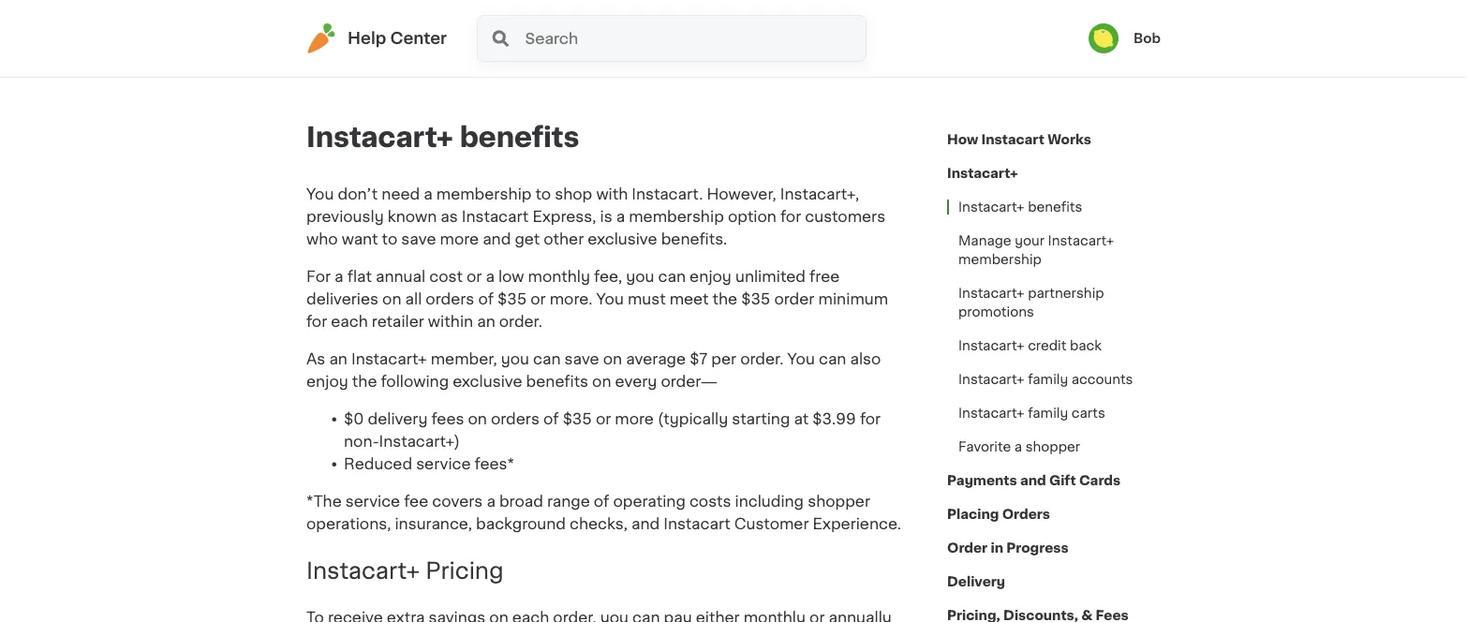 Task type: vqa. For each thing, say whether or not it's contained in the screenshot.
order. inside THE AS AN INSTACART+ MEMBER, YOU CAN SAVE ON AVERAGE $7 PER ORDER. YOU CAN ALSO ENJOY THE FOLLOWING EXCLUSIVE BENEFITS ON EVERY ORDER—
yes



Task type: locate. For each thing, give the bounding box(es) containing it.
0 vertical spatial for
[[781, 209, 801, 224]]

$35 down unlimited
[[741, 291, 771, 306]]

1 vertical spatial or
[[531, 291, 546, 306]]

1 horizontal spatial save
[[565, 351, 599, 366]]

0 horizontal spatial for
[[306, 314, 327, 329]]

benefits up your
[[1028, 201, 1083, 214]]

instacart.
[[632, 186, 703, 201]]

order.
[[499, 314, 543, 329], [740, 351, 784, 366]]

shopper up gift
[[1026, 440, 1081, 454]]

1 vertical spatial family
[[1028, 407, 1068, 420]]

1 horizontal spatial you
[[626, 269, 655, 284]]

0 vertical spatial and
[[483, 231, 511, 246]]

0 horizontal spatial instacart
[[462, 209, 529, 224]]

a left the low
[[486, 269, 495, 284]]

2 vertical spatial benefits
[[526, 374, 589, 389]]

more
[[440, 231, 479, 246], [615, 411, 654, 426]]

2 horizontal spatial of
[[594, 494, 609, 509]]

family
[[1028, 373, 1068, 386], [1028, 407, 1068, 420]]

0 horizontal spatial the
[[352, 374, 377, 389]]

an right as
[[329, 351, 348, 366]]

0 vertical spatial you
[[306, 186, 334, 201]]

of down as an instacart+ member, you can save on average $7 per order. you can also enjoy the following exclusive benefits on every order—
[[544, 411, 559, 426]]

you up must
[[626, 269, 655, 284]]

progress
[[1007, 542, 1069, 555]]

0 vertical spatial membership
[[437, 186, 532, 201]]

customers
[[805, 209, 886, 224]]

low
[[498, 269, 524, 284]]

member,
[[431, 351, 497, 366]]

family down credit
[[1028, 373, 1068, 386]]

instacart+ inside as an instacart+ member, you can save on average $7 per order. you can also enjoy the following exclusive benefits on every order—
[[351, 351, 427, 366]]

0 horizontal spatial instacart+ benefits
[[306, 124, 579, 151]]

order
[[947, 542, 988, 555]]

1 vertical spatial instacart+ benefits
[[959, 201, 1083, 214]]

for left each
[[306, 314, 327, 329]]

0 horizontal spatial membership
[[437, 186, 532, 201]]

on right 'fees' in the left of the page
[[468, 411, 487, 426]]

exclusive
[[588, 231, 657, 246], [453, 374, 522, 389]]

of up member,
[[478, 291, 494, 306]]

for down the instacart+,
[[781, 209, 801, 224]]

0 vertical spatial enjoy
[[690, 269, 732, 284]]

manage your instacart+ membership link
[[947, 224, 1161, 276]]

an
[[477, 314, 495, 329], [329, 351, 348, 366]]

back
[[1070, 339, 1102, 352]]

save down known
[[401, 231, 436, 246]]

2 family from the top
[[1028, 407, 1068, 420]]

1 vertical spatial exclusive
[[453, 374, 522, 389]]

0 horizontal spatial an
[[329, 351, 348, 366]]

benefits up shop
[[460, 124, 579, 151]]

orders up fees*
[[491, 411, 540, 426]]

0 horizontal spatial of
[[478, 291, 494, 306]]

1 horizontal spatial more
[[615, 411, 654, 426]]

1 vertical spatial order.
[[740, 351, 784, 366]]

orders
[[426, 291, 474, 306], [491, 411, 540, 426]]

cards
[[1079, 474, 1121, 487]]

user avatar image
[[1089, 23, 1119, 53]]

annual
[[376, 269, 426, 284]]

1 horizontal spatial instacart
[[664, 516, 731, 531]]

or right cost
[[467, 269, 482, 284]]

0 vertical spatial instacart
[[982, 133, 1045, 146]]

enjoy inside for a flat annual cost or a low monthly fee, you can enjoy unlimited free deliveries on all orders of $35 or more. you must meet the $35 order minimum for each retailer within an order.
[[690, 269, 732, 284]]

2 vertical spatial membership
[[959, 253, 1042, 266]]

0 horizontal spatial enjoy
[[306, 374, 348, 389]]

center
[[390, 30, 447, 46]]

and
[[483, 231, 511, 246], [1020, 474, 1046, 487], [632, 516, 660, 531]]

2 vertical spatial or
[[596, 411, 611, 426]]

for right $3.99 on the right bottom
[[860, 411, 881, 426]]

the
[[713, 291, 738, 306], [352, 374, 377, 389]]

a left broad
[[487, 494, 496, 509]]

$0 delivery fees on orders of $35 or more (typically starting at $3.99 for non-instacart+) reduced service fees*
[[344, 411, 881, 471]]

1 vertical spatial of
[[544, 411, 559, 426]]

0 horizontal spatial service
[[346, 494, 400, 509]]

1 vertical spatial an
[[329, 351, 348, 366]]

can left also
[[819, 351, 847, 366]]

how instacart works link
[[947, 123, 1092, 156]]

instacart+ benefits link
[[947, 190, 1094, 224]]

0 horizontal spatial orders
[[426, 291, 474, 306]]

more down as
[[440, 231, 479, 246]]

$35 down as an instacart+ member, you can save on average $7 per order. you can also enjoy the following exclusive benefits on every order—
[[563, 411, 592, 426]]

exclusive inside you don't need a membership to shop with instacart. however, instacart+, previously known as instacart express, is a membership option for customers who want to save more and get other exclusive benefits.
[[588, 231, 657, 246]]

2 horizontal spatial instacart
[[982, 133, 1045, 146]]

1 horizontal spatial enjoy
[[690, 269, 732, 284]]

order in progress
[[947, 542, 1069, 555]]

0 horizontal spatial more
[[440, 231, 479, 246]]

of
[[478, 291, 494, 306], [544, 411, 559, 426], [594, 494, 609, 509]]

1 family from the top
[[1028, 373, 1068, 386]]

1 vertical spatial membership
[[629, 209, 724, 224]]

known
[[388, 209, 437, 224]]

2 horizontal spatial you
[[788, 351, 815, 366]]

more down every on the bottom left of page
[[615, 411, 654, 426]]

covers
[[432, 494, 483, 509]]

and left get
[[483, 231, 511, 246]]

*the service fee covers a broad range of operating costs including shopper operations, insurance, background checks, and instacart customer experience.
[[306, 494, 902, 531]]

1 horizontal spatial the
[[713, 291, 738, 306]]

0 vertical spatial more
[[440, 231, 479, 246]]

service up operations,
[[346, 494, 400, 509]]

you right member,
[[501, 351, 529, 366]]

order. down the low
[[499, 314, 543, 329]]

you inside for a flat annual cost or a low monthly fee, you can enjoy unlimited free deliveries on all orders of $35 or more. you must meet the $35 order minimum for each retailer within an order.
[[596, 291, 624, 306]]

you inside as an instacart+ member, you can save on average $7 per order. you can also enjoy the following exclusive benefits on every order—
[[788, 351, 815, 366]]

1 horizontal spatial you
[[596, 291, 624, 306]]

the right the meet
[[713, 291, 738, 306]]

option
[[728, 209, 777, 224]]

1 vertical spatial for
[[306, 314, 327, 329]]

instacart up get
[[462, 209, 529, 224]]

membership up as
[[437, 186, 532, 201]]

delivery link
[[947, 565, 1006, 599]]

instacart+ down promotions
[[959, 339, 1025, 352]]

instacart+ up need
[[306, 124, 453, 151]]

you
[[626, 269, 655, 284], [501, 351, 529, 366]]

1 vertical spatial the
[[352, 374, 377, 389]]

must
[[628, 291, 666, 306]]

also
[[850, 351, 881, 366]]

2 horizontal spatial $35
[[741, 291, 771, 306]]

2 vertical spatial instacart
[[664, 516, 731, 531]]

on inside $0 delivery fees on orders of $35 or more (typically starting at $3.99 for non-instacart+) reduced service fees*
[[468, 411, 487, 426]]

1 vertical spatial and
[[1020, 474, 1046, 487]]

1 horizontal spatial can
[[658, 269, 686, 284]]

for inside for a flat annual cost or a low monthly fee, you can enjoy unlimited free deliveries on all orders of $35 or more. you must meet the $35 order minimum for each retailer within an order.
[[306, 314, 327, 329]]

instacart+ benefits up need
[[306, 124, 579, 151]]

need
[[382, 186, 420, 201]]

broad
[[499, 494, 543, 509]]

delivery
[[368, 411, 428, 426]]

instacart+ benefits up your
[[959, 201, 1083, 214]]

the up $0
[[352, 374, 377, 389]]

per
[[712, 351, 737, 366]]

or inside $0 delivery fees on orders of $35 or more (typically starting at $3.99 for non-instacart+) reduced service fees*
[[596, 411, 611, 426]]

exclusive inside as an instacart+ member, you can save on average $7 per order. you can also enjoy the following exclusive benefits on every order—
[[453, 374, 522, 389]]

0 vertical spatial benefits
[[460, 124, 579, 151]]

in
[[991, 542, 1004, 555]]

1 vertical spatial orders
[[491, 411, 540, 426]]

and inside you don't need a membership to shop with instacart. however, instacart+, previously known as instacart express, is a membership option for customers who want to save more and get other exclusive benefits.
[[483, 231, 511, 246]]

on left all
[[382, 291, 401, 306]]

the inside as an instacart+ member, you can save on average $7 per order. you can also enjoy the following exclusive benefits on every order—
[[352, 374, 377, 389]]

membership down the instacart. on the top left of the page
[[629, 209, 724, 224]]

who
[[306, 231, 338, 246]]

instacart+ benefits
[[306, 124, 579, 151], [959, 201, 1083, 214]]

or
[[467, 269, 482, 284], [531, 291, 546, 306], [596, 411, 611, 426]]

on up every on the bottom left of page
[[603, 351, 622, 366]]

1 vertical spatial enjoy
[[306, 374, 348, 389]]

service down instacart+)
[[416, 456, 471, 471]]

2 horizontal spatial membership
[[959, 253, 1042, 266]]

can down more.
[[533, 351, 561, 366]]

you down fee,
[[596, 291, 624, 306]]

0 vertical spatial shopper
[[1026, 440, 1081, 454]]

1 vertical spatial you
[[596, 291, 624, 306]]

instacart+ up promotions
[[959, 287, 1025, 300]]

for
[[781, 209, 801, 224], [306, 314, 327, 329], [860, 411, 881, 426]]

instacart+ credit back link
[[947, 329, 1113, 363]]

2 horizontal spatial for
[[860, 411, 881, 426]]

save inside you don't need a membership to shop with instacart. however, instacart+, previously known as instacart express, is a membership option for customers who want to save more and get other exclusive benefits.
[[401, 231, 436, 246]]

1 horizontal spatial orders
[[491, 411, 540, 426]]

you
[[306, 186, 334, 201], [596, 291, 624, 306], [788, 351, 815, 366]]

instacart+ pricing
[[306, 559, 504, 582]]

0 vertical spatial family
[[1028, 373, 1068, 386]]

your
[[1015, 234, 1045, 247]]

0 horizontal spatial save
[[401, 231, 436, 246]]

0 vertical spatial orders
[[426, 291, 474, 306]]

0 vertical spatial order.
[[499, 314, 543, 329]]

instacart inside *the service fee covers a broad range of operating costs including shopper operations, insurance, background checks, and instacart customer experience.
[[664, 516, 731, 531]]

instacart+,
[[780, 186, 859, 201]]

0 horizontal spatial and
[[483, 231, 511, 246]]

(typically
[[658, 411, 728, 426]]

can up the meet
[[658, 269, 686, 284]]

family for carts
[[1028, 407, 1068, 420]]

order. right per
[[740, 351, 784, 366]]

1 vertical spatial save
[[565, 351, 599, 366]]

2 vertical spatial for
[[860, 411, 881, 426]]

1 vertical spatial to
[[382, 231, 398, 246]]

service
[[416, 456, 471, 471], [346, 494, 400, 509]]

help
[[348, 30, 386, 46]]

a right is
[[616, 209, 625, 224]]

1 horizontal spatial $35
[[563, 411, 592, 426]]

instacart
[[982, 133, 1045, 146], [462, 209, 529, 224], [664, 516, 731, 531]]

*the
[[306, 494, 342, 509]]

retailer
[[372, 314, 424, 329]]

the inside for a flat annual cost or a low monthly fee, you can enjoy unlimited free deliveries on all orders of $35 or more. you must meet the $35 order minimum for each retailer within an order.
[[713, 291, 738, 306]]

save inside as an instacart+ member, you can save on average $7 per order. you can also enjoy the following exclusive benefits on every order—
[[565, 351, 599, 366]]

1 horizontal spatial for
[[781, 209, 801, 224]]

however,
[[707, 186, 777, 201]]

accounts
[[1072, 373, 1133, 386]]

instacart down "costs"
[[664, 516, 731, 531]]

0 vertical spatial save
[[401, 231, 436, 246]]

promotions
[[959, 305, 1034, 319]]

of up checks,
[[594, 494, 609, 509]]

shopper
[[1026, 440, 1081, 454], [808, 494, 870, 509]]

and inside *the service fee covers a broad range of operating costs including shopper operations, insurance, background checks, and instacart customer experience.
[[632, 516, 660, 531]]

get
[[515, 231, 540, 246]]

instacart+ up "following"
[[351, 351, 427, 366]]

1 vertical spatial you
[[501, 351, 529, 366]]

deliveries
[[306, 291, 379, 306]]

2 vertical spatial you
[[788, 351, 815, 366]]

0 horizontal spatial exclusive
[[453, 374, 522, 389]]

0 vertical spatial to
[[536, 186, 551, 201]]

enjoy down as
[[306, 374, 348, 389]]

0 vertical spatial service
[[416, 456, 471, 471]]

fee
[[404, 494, 428, 509]]

1 vertical spatial service
[[346, 494, 400, 509]]

0 vertical spatial you
[[626, 269, 655, 284]]

to right want
[[382, 231, 398, 246]]

2 horizontal spatial and
[[1020, 474, 1046, 487]]

exclusive down is
[[588, 231, 657, 246]]

2 vertical spatial of
[[594, 494, 609, 509]]

as an instacart+ member, you can save on average $7 per order. you can also enjoy the following exclusive benefits on every order—
[[306, 351, 881, 389]]

orders inside for a flat annual cost or a low monthly fee, you can enjoy unlimited free deliveries on all orders of $35 or more. you must meet the $35 order minimum for each retailer within an order.
[[426, 291, 474, 306]]

or down as an instacart+ member, you can save on average $7 per order. you can also enjoy the following exclusive benefits on every order—
[[596, 411, 611, 426]]

on inside for a flat annual cost or a low monthly fee, you can enjoy unlimited free deliveries on all orders of $35 or more. you must meet the $35 order minimum for each retailer within an order.
[[382, 291, 401, 306]]

instacart+ inside instacart+ partnership promotions
[[959, 287, 1025, 300]]

exclusive down member,
[[453, 374, 522, 389]]

minimum
[[818, 291, 888, 306]]

service inside $0 delivery fees on orders of $35 or more (typically starting at $3.99 for non-instacart+) reduced service fees*
[[416, 456, 471, 471]]

family down instacart+ family accounts
[[1028, 407, 1068, 420]]

Search search field
[[523, 16, 866, 61]]

0 horizontal spatial you
[[501, 351, 529, 366]]

instacart+ right your
[[1048, 234, 1114, 247]]

on
[[382, 291, 401, 306], [603, 351, 622, 366], [592, 374, 611, 389], [468, 411, 487, 426]]

benefits
[[460, 124, 579, 151], [1028, 201, 1083, 214], [526, 374, 589, 389]]

0 vertical spatial an
[[477, 314, 495, 329]]

operations,
[[306, 516, 391, 531]]

shopper up 'experience.'
[[808, 494, 870, 509]]

following
[[381, 374, 449, 389]]

or down monthly
[[531, 291, 546, 306]]

1 horizontal spatial of
[[544, 411, 559, 426]]

instacart up instacart+ link
[[982, 133, 1045, 146]]

you inside for a flat annual cost or a low monthly fee, you can enjoy unlimited free deliveries on all orders of $35 or more. you must meet the $35 order minimum for each retailer within an order.
[[626, 269, 655, 284]]

benefits left every on the bottom left of page
[[526, 374, 589, 389]]

$35 down the low
[[498, 291, 527, 306]]

1 vertical spatial instacart
[[462, 209, 529, 224]]

an right within
[[477, 314, 495, 329]]

to left shop
[[536, 186, 551, 201]]

including
[[735, 494, 804, 509]]

1 horizontal spatial exclusive
[[588, 231, 657, 246]]

shop
[[555, 186, 593, 201]]

1 horizontal spatial and
[[632, 516, 660, 531]]

don't
[[338, 186, 378, 201]]

0 horizontal spatial you
[[306, 186, 334, 201]]

order. inside as an instacart+ member, you can save on average $7 per order. you can also enjoy the following exclusive benefits on every order—
[[740, 351, 784, 366]]

and down operating
[[632, 516, 660, 531]]

1 horizontal spatial order.
[[740, 351, 784, 366]]

family for accounts
[[1028, 373, 1068, 386]]

membership down manage
[[959, 253, 1042, 266]]

1 vertical spatial benefits
[[1028, 201, 1083, 214]]

checks,
[[570, 516, 628, 531]]

0 vertical spatial the
[[713, 291, 738, 306]]

you up previously
[[306, 186, 334, 201]]

orders up within
[[426, 291, 474, 306]]

1 horizontal spatial service
[[416, 456, 471, 471]]

you up at
[[788, 351, 815, 366]]

1 horizontal spatial membership
[[629, 209, 724, 224]]

enjoy up the meet
[[690, 269, 732, 284]]

and left gift
[[1020, 474, 1046, 487]]

0 horizontal spatial to
[[382, 231, 398, 246]]

2 horizontal spatial or
[[596, 411, 611, 426]]

background
[[476, 516, 566, 531]]

0 vertical spatial or
[[467, 269, 482, 284]]

1 vertical spatial more
[[615, 411, 654, 426]]

save down more.
[[565, 351, 599, 366]]

0 vertical spatial of
[[478, 291, 494, 306]]

$35 inside $0 delivery fees on orders of $35 or more (typically starting at $3.99 for non-instacart+) reduced service fees*
[[563, 411, 592, 426]]

2 vertical spatial and
[[632, 516, 660, 531]]

express,
[[533, 209, 596, 224]]

to
[[536, 186, 551, 201], [382, 231, 398, 246]]

cost
[[429, 269, 463, 284]]



Task type: describe. For each thing, give the bounding box(es) containing it.
placing orders link
[[947, 498, 1050, 531]]

is
[[600, 209, 613, 224]]

bob link
[[1089, 23, 1161, 53]]

other
[[544, 231, 584, 246]]

order. inside for a flat annual cost or a low monthly fee, you can enjoy unlimited free deliveries on all orders of $35 or more. you must meet the $35 order minimum for each retailer within an order.
[[499, 314, 543, 329]]

1 horizontal spatial or
[[531, 291, 546, 306]]

average
[[626, 351, 686, 366]]

carts
[[1072, 407, 1106, 420]]

more inside $0 delivery fees on orders of $35 or more (typically starting at $3.99 for non-instacart+) reduced service fees*
[[615, 411, 654, 426]]

order—
[[661, 374, 718, 389]]

instacart+ inside manage your instacart+ membership
[[1048, 234, 1114, 247]]

instacart inside you don't need a membership to shop with instacart. however, instacart+, previously known as instacart express, is a membership option for customers who want to save more and get other exclusive benefits.
[[462, 209, 529, 224]]

benefits inside as an instacart+ member, you can save on average $7 per order. you can also enjoy the following exclusive benefits on every order—
[[526, 374, 589, 389]]

all
[[405, 291, 422, 306]]

bob
[[1134, 32, 1161, 45]]

instacart+ family accounts link
[[947, 363, 1145, 396]]

instacart+ credit back
[[959, 339, 1102, 352]]

instacart+ up favorite
[[959, 407, 1025, 420]]

instacart+ inside "link"
[[959, 339, 1025, 352]]

an inside for a flat annual cost or a low monthly fee, you can enjoy unlimited free deliveries on all orders of $35 or more. you must meet the $35 order minimum for each retailer within an order.
[[477, 314, 495, 329]]

benefits.
[[661, 231, 727, 246]]

can inside for a flat annual cost or a low monthly fee, you can enjoy unlimited free deliveries on all orders of $35 or more. you must meet the $35 order minimum for each retailer within an order.
[[658, 269, 686, 284]]

payments and gift cards
[[947, 474, 1121, 487]]

as
[[306, 351, 325, 366]]

how
[[947, 133, 979, 146]]

help center link
[[306, 23, 447, 53]]

$7
[[690, 351, 708, 366]]

instacart inside 'how instacart works' "link"
[[982, 133, 1045, 146]]

an inside as an instacart+ member, you can save on average $7 per order. you can also enjoy the following exclusive benefits on every order—
[[329, 351, 348, 366]]

starting
[[732, 411, 790, 426]]

payments and gift cards link
[[947, 464, 1121, 498]]

every
[[615, 374, 657, 389]]

0 horizontal spatial can
[[533, 351, 561, 366]]

a right for
[[335, 269, 344, 284]]

order
[[774, 291, 815, 306]]

favorite
[[959, 440, 1011, 454]]

credit
[[1028, 339, 1067, 352]]

with
[[596, 186, 628, 201]]

instacart+ partnership promotions link
[[947, 276, 1161, 329]]

help center
[[348, 30, 447, 46]]

for inside $0 delivery fees on orders of $35 or more (typically starting at $3.99 for non-instacart+) reduced service fees*
[[860, 411, 881, 426]]

instacart+ down operations,
[[306, 559, 420, 582]]

for inside you don't need a membership to shop with instacart. however, instacart+, previously known as instacart express, is a membership option for customers who want to save more and get other exclusive benefits.
[[781, 209, 801, 224]]

free
[[810, 269, 840, 284]]

fees
[[432, 411, 464, 426]]

placing orders
[[947, 508, 1050, 521]]

gift
[[1049, 474, 1076, 487]]

instacart+ up manage
[[959, 201, 1025, 214]]

monthly
[[528, 269, 590, 284]]

insurance,
[[395, 516, 472, 531]]

a right favorite
[[1015, 440, 1022, 454]]

each
[[331, 314, 368, 329]]

instacart+ family carts link
[[947, 396, 1117, 430]]

costs
[[690, 494, 731, 509]]

fee,
[[594, 269, 622, 284]]

works
[[1048, 133, 1092, 146]]

of inside $0 delivery fees on orders of $35 or more (typically starting at $3.99 for non-instacart+) reduced service fees*
[[544, 411, 559, 426]]

membership inside manage your instacart+ membership
[[959, 253, 1042, 266]]

on left every on the bottom left of page
[[592, 374, 611, 389]]

of inside for a flat annual cost or a low monthly fee, you can enjoy unlimited free deliveries on all orders of $35 or more. you must meet the $35 order minimum for each retailer within an order.
[[478, 291, 494, 306]]

favorite a shopper link
[[947, 430, 1092, 464]]

shopper inside *the service fee covers a broad range of operating costs including shopper operations, insurance, background checks, and instacart customer experience.
[[808, 494, 870, 509]]

a right need
[[424, 186, 433, 201]]

previously
[[306, 209, 384, 224]]

0 horizontal spatial or
[[467, 269, 482, 284]]

instacart+ down "how"
[[947, 167, 1018, 180]]

instacart+)
[[379, 434, 460, 449]]

instacart+ link
[[947, 156, 1018, 190]]

orders inside $0 delivery fees on orders of $35 or more (typically starting at $3.99 for non-instacart+) reduced service fees*
[[491, 411, 540, 426]]

flat
[[347, 269, 372, 284]]

reduced
[[344, 456, 412, 471]]

0 horizontal spatial $35
[[498, 291, 527, 306]]

instacart image
[[306, 23, 336, 53]]

manage your instacart+ membership
[[959, 234, 1114, 266]]

you inside as an instacart+ member, you can save on average $7 per order. you can also enjoy the following exclusive benefits on every order—
[[501, 351, 529, 366]]

want
[[342, 231, 378, 246]]

fees*
[[475, 456, 514, 471]]

placing
[[947, 508, 999, 521]]

service inside *the service fee covers a broad range of operating costs including shopper operations, insurance, background checks, and instacart customer experience.
[[346, 494, 400, 509]]

at
[[794, 411, 809, 426]]

payments
[[947, 474, 1017, 487]]

of inside *the service fee covers a broad range of operating costs including shopper operations, insurance, background checks, and instacart customer experience.
[[594, 494, 609, 509]]

2 horizontal spatial can
[[819, 351, 847, 366]]

meet
[[670, 291, 709, 306]]

1 horizontal spatial to
[[536, 186, 551, 201]]

as
[[441, 209, 458, 224]]

0 vertical spatial instacart+ benefits
[[306, 124, 579, 151]]

1 horizontal spatial instacart+ benefits
[[959, 201, 1083, 214]]

instacart+ down instacart+ credit back "link"
[[959, 373, 1025, 386]]

customer
[[734, 516, 809, 531]]

a inside *the service fee covers a broad range of operating costs including shopper operations, insurance, background checks, and instacart customer experience.
[[487, 494, 496, 509]]

non-
[[344, 434, 379, 449]]

favorite a shopper
[[959, 440, 1081, 454]]

enjoy inside as an instacart+ member, you can save on average $7 per order. you can also enjoy the following exclusive benefits on every order—
[[306, 374, 348, 389]]

within
[[428, 314, 473, 329]]

you don't need a membership to shop with instacart. however, instacart+, previously known as instacart express, is a membership option for customers who want to save more and get other exclusive benefits.
[[306, 186, 886, 246]]

more.
[[550, 291, 593, 306]]

for a flat annual cost or a low monthly fee, you can enjoy unlimited free deliveries on all orders of $35 or more. you must meet the $35 order minimum for each retailer within an order.
[[306, 269, 888, 329]]

you inside you don't need a membership to shop with instacart. however, instacart+, previously known as instacart express, is a membership option for customers who want to save more and get other exclusive benefits.
[[306, 186, 334, 201]]

more inside you don't need a membership to shop with instacart. however, instacart+, previously known as instacart express, is a membership option for customers who want to save more and get other exclusive benefits.
[[440, 231, 479, 246]]

order in progress link
[[947, 531, 1069, 565]]

orders
[[1002, 508, 1050, 521]]

how instacart works
[[947, 133, 1092, 146]]

$3.99
[[813, 411, 856, 426]]

instacart+ family carts
[[959, 407, 1106, 420]]

1 horizontal spatial shopper
[[1026, 440, 1081, 454]]



